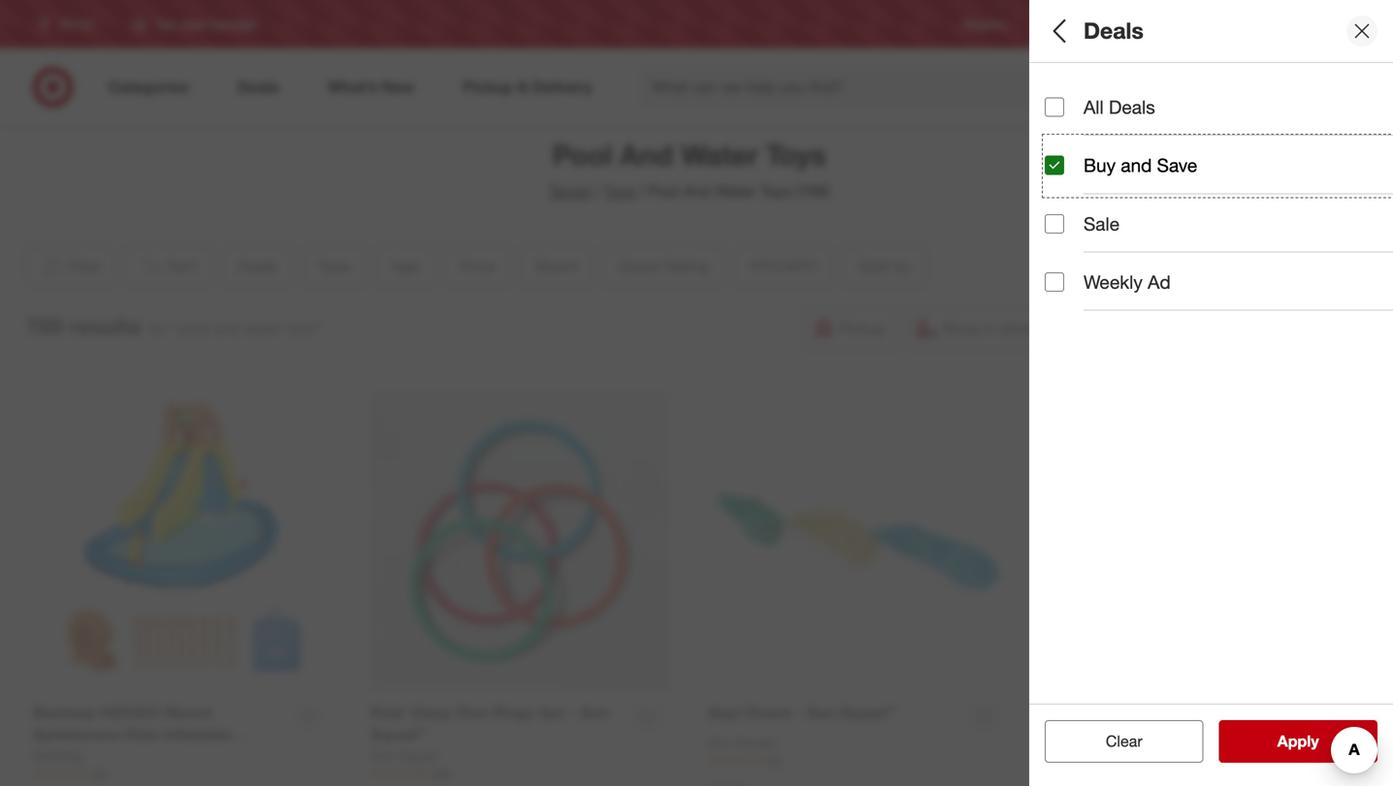 Task type: describe. For each thing, give the bounding box(es) containing it.
585 link
[[1046, 754, 1346, 770]]

results for see
[[1289, 733, 1340, 751]]

buy inside deals dialog
[[1084, 154, 1116, 177]]

registry
[[964, 17, 1007, 31]]

search
[[1109, 80, 1156, 99]]

Weekly Ad checkbox
[[1045, 273, 1064, 292]]

redcard
[[1124, 17, 1171, 31]]

see
[[1257, 733, 1285, 751]]

deals buy and save
[[1045, 76, 1129, 118]]

268
[[431, 767, 450, 782]]

weekly inside deals dialog
[[1084, 271, 1143, 293]]

and inside deals dialog
[[1121, 154, 1152, 177]]

ad inside deals dialog
[[1148, 271, 1171, 293]]

apply
[[1278, 733, 1319, 751]]

weekly ad inside deals dialog
[[1084, 271, 1171, 293]]

pool and water toys target / toys / pool and water toys (789)
[[549, 138, 830, 201]]

1 vertical spatial toys
[[760, 182, 791, 201]]

and inside deals buy and save
[[1072, 101, 1095, 118]]

buy and save
[[1084, 154, 1198, 177]]

price button
[[1045, 267, 1379, 335]]

for
[[149, 319, 168, 338]]

"pool
[[172, 319, 209, 338]]

Buy and Save checkbox
[[1045, 156, 1064, 175]]

0 horizontal spatial pool
[[553, 138, 612, 172]]

and inside 789 results for "pool and water toys"
[[214, 319, 240, 338]]

price
[[1045, 287, 1091, 309]]

clear button
[[1045, 721, 1204, 764]]

30 link
[[33, 766, 332, 783]]

type
[[1045, 151, 1086, 173]]

deals for deals buy and save
[[1045, 76, 1095, 99]]

toys link
[[604, 182, 635, 201]]

buy inside deals buy and save
[[1045, 101, 1069, 118]]

registry link
[[964, 16, 1007, 33]]

find stores
[[1298, 17, 1357, 31]]

789 results for "pool and water toys"
[[26, 313, 321, 340]]

Sale checkbox
[[1045, 214, 1064, 234]]

all for all filters
[[1045, 17, 1072, 44]]

all for all deals
[[1084, 96, 1104, 118]]

90
[[768, 754, 781, 768]]

all deals
[[1084, 96, 1155, 118]]

type button
[[1045, 131, 1379, 199]]

What can we help you find? suggestions appear below search field
[[640, 66, 1123, 109]]

target link
[[549, 182, 591, 201]]



Task type: vqa. For each thing, say whether or not it's contained in the screenshot.
the top 11Am
no



Task type: locate. For each thing, give the bounding box(es) containing it.
all
[[1045, 17, 1072, 44], [1084, 96, 1104, 118]]

weekly ad down the sale
[[1084, 271, 1171, 293]]

find
[[1298, 17, 1320, 31]]

and down all deals
[[1121, 154, 1152, 177]]

ad left the redcard
[[1079, 17, 1093, 31]]

clear inside button
[[1096, 733, 1133, 751]]

save down 'search'
[[1099, 101, 1129, 118]]

0 horizontal spatial buy
[[1045, 101, 1069, 118]]

(789)
[[796, 182, 830, 201]]

/ right toys
[[639, 182, 644, 201]]

268 link
[[371, 766, 669, 783]]

1 horizontal spatial weekly
[[1084, 271, 1143, 293]]

stores
[[1323, 17, 1357, 31]]

1 vertical spatial results
[[1289, 733, 1340, 751]]

1 vertical spatial pool
[[648, 182, 679, 201]]

sale
[[1084, 213, 1120, 235]]

1 vertical spatial weekly
[[1084, 271, 1143, 293]]

90 link
[[708, 753, 1007, 769]]

1 clear from the left
[[1096, 733, 1133, 751]]

1 horizontal spatial ad
[[1148, 271, 1171, 293]]

1 horizontal spatial save
[[1157, 154, 1198, 177]]

/ left toys
[[595, 182, 600, 201]]

age
[[1045, 219, 1079, 241]]

0 vertical spatial weekly ad
[[1038, 17, 1093, 31]]

All Deals checkbox
[[1045, 98, 1064, 117]]

buy
[[1045, 101, 1069, 118], [1084, 154, 1116, 177]]

all right the all deals option
[[1084, 96, 1104, 118]]

apply button
[[1219, 721, 1378, 764]]

0 vertical spatial buy
[[1045, 101, 1069, 118]]

results left for
[[69, 313, 141, 340]]

results for 789
[[69, 313, 141, 340]]

and right toys link
[[683, 182, 711, 201]]

1 vertical spatial weekly ad
[[1084, 271, 1171, 293]]

deals inside deals buy and save
[[1045, 76, 1095, 99]]

0 vertical spatial save
[[1099, 101, 1129, 118]]

clear for clear all
[[1096, 733, 1133, 751]]

all filters
[[1045, 17, 1138, 44]]

1 vertical spatial save
[[1157, 154, 1198, 177]]

weekly ad
[[1038, 17, 1093, 31], [1084, 271, 1171, 293]]

search button
[[1109, 66, 1156, 113]]

weekly ad link
[[1038, 16, 1093, 33]]

deals
[[1084, 17, 1144, 44], [1045, 76, 1095, 99], [1109, 96, 1155, 118]]

featured button
[[1045, 674, 1379, 742]]

and
[[1072, 101, 1095, 118], [620, 138, 673, 172], [1121, 154, 1152, 177], [683, 182, 711, 201], [214, 319, 240, 338]]

1 horizontal spatial buy
[[1084, 154, 1116, 177]]

find stores link
[[1298, 16, 1357, 33]]

0 horizontal spatial /
[[595, 182, 600, 201]]

filters
[[1078, 17, 1138, 44]]

results
[[69, 313, 141, 340], [1289, 733, 1340, 751]]

all
[[1137, 733, 1152, 751]]

save up 'age' button
[[1157, 154, 1198, 177]]

1 vertical spatial all
[[1084, 96, 1104, 118]]

see results
[[1257, 733, 1340, 751]]

save inside deals dialog
[[1157, 154, 1198, 177]]

save inside deals buy and save
[[1099, 101, 1129, 118]]

0 horizontal spatial all
[[1045, 17, 1072, 44]]

all inside deals dialog
[[1084, 96, 1104, 118]]

toys left (789)
[[760, 182, 791, 201]]

all inside dialog
[[1045, 17, 1072, 44]]

pool up target link at the left
[[553, 138, 612, 172]]

/
[[595, 182, 600, 201], [639, 182, 644, 201]]

save
[[1099, 101, 1129, 118], [1157, 154, 1198, 177]]

clear inside 'button'
[[1106, 733, 1143, 751]]

toys
[[604, 182, 635, 201]]

0 horizontal spatial ad
[[1079, 17, 1093, 31]]

and up toys
[[620, 138, 673, 172]]

clear all button
[[1045, 721, 1204, 764]]

results inside button
[[1289, 733, 1340, 751]]

see results button
[[1219, 721, 1378, 764]]

ad down 'age' button
[[1148, 271, 1171, 293]]

water
[[681, 138, 759, 172], [716, 182, 756, 201], [244, 319, 282, 338]]

1 vertical spatial water
[[716, 182, 756, 201]]

target
[[549, 182, 591, 201]]

0 horizontal spatial weekly
[[1038, 17, 1076, 31]]

1 horizontal spatial results
[[1289, 733, 1340, 751]]

0 vertical spatial pool
[[553, 138, 612, 172]]

toys up (789)
[[766, 138, 826, 172]]

30
[[93, 767, 106, 782]]

all filters dialog
[[1029, 0, 1393, 787]]

all left filters
[[1045, 17, 1072, 44]]

weekly right weekly ad checkbox
[[1084, 271, 1143, 293]]

clear for clear
[[1106, 733, 1143, 751]]

ad
[[1079, 17, 1093, 31], [1148, 271, 1171, 293]]

0 vertical spatial results
[[69, 313, 141, 340]]

0 vertical spatial water
[[681, 138, 759, 172]]

0 vertical spatial all
[[1045, 17, 1072, 44]]

1 / from the left
[[595, 182, 600, 201]]

0 vertical spatial ad
[[1079, 17, 1093, 31]]

results right see
[[1289, 733, 1340, 751]]

0 horizontal spatial results
[[69, 313, 141, 340]]

1 horizontal spatial /
[[639, 182, 644, 201]]

0 vertical spatial weekly
[[1038, 17, 1076, 31]]

age button
[[1045, 199, 1379, 267]]

2 vertical spatial water
[[244, 319, 282, 338]]

clear all
[[1096, 733, 1152, 751]]

pool
[[553, 138, 612, 172], [648, 182, 679, 201]]

pool right toys
[[648, 182, 679, 201]]

clear
[[1096, 733, 1133, 751], [1106, 733, 1143, 751]]

deals for deals
[[1084, 17, 1144, 44]]

1 vertical spatial ad
[[1148, 271, 1171, 293]]

redcard link
[[1124, 16, 1171, 33]]

toys"
[[287, 319, 321, 338]]

1 vertical spatial buy
[[1084, 154, 1116, 177]]

and right the all deals option
[[1072, 101, 1095, 118]]

featured
[[1045, 694, 1123, 717]]

buy right buy and save checkbox
[[1084, 154, 1116, 177]]

0 vertical spatial toys
[[766, 138, 826, 172]]

2 / from the left
[[639, 182, 644, 201]]

weekly left filters
[[1038, 17, 1076, 31]]

deals dialog
[[1029, 0, 1393, 787]]

1 horizontal spatial all
[[1084, 96, 1104, 118]]

2 clear from the left
[[1106, 733, 1143, 751]]

789
[[26, 313, 63, 340]]

buy up type
[[1045, 101, 1069, 118]]

water inside 789 results for "pool and water toys"
[[244, 319, 282, 338]]

585
[[1106, 755, 1126, 769]]

1 horizontal spatial pool
[[648, 182, 679, 201]]

weekly ad up deals buy and save
[[1038, 17, 1093, 31]]

and right "pool
[[214, 319, 240, 338]]

0 horizontal spatial save
[[1099, 101, 1129, 118]]

toys
[[766, 138, 826, 172], [760, 182, 791, 201]]

weekly
[[1038, 17, 1076, 31], [1084, 271, 1143, 293]]



